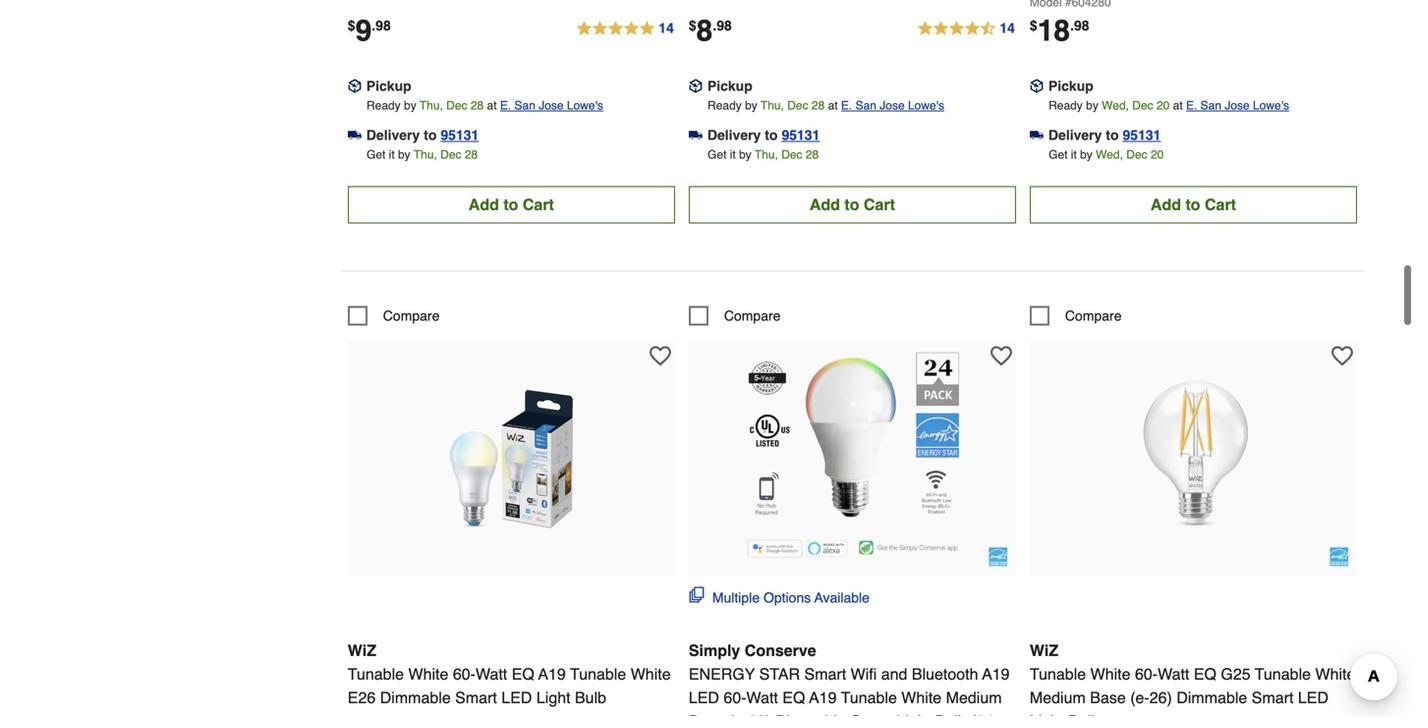 Task type: locate. For each thing, give the bounding box(es) containing it.
pickup image for ready by thu, dec 28 at e. san jose lowe's
[[348, 79, 362, 93]]

0 horizontal spatial light
[[537, 689, 571, 707]]

$ 9 .98
[[348, 14, 391, 48]]

3 delivery from the left
[[1049, 127, 1102, 143]]

eq inside wiz tunable white 60-watt eq g25 tunable white medium base (e-26) dimmable smart led light bulb
[[1194, 665, 1217, 684]]

3 ready from the left
[[1049, 99, 1083, 112]]

60- for (e-
[[1135, 665, 1158, 684]]

14 inside 4.5 stars image
[[1000, 20, 1015, 36]]

multiple
[[712, 590, 760, 606]]

actual price $18.98 element
[[1030, 14, 1090, 48]]

1 wiz from the left
[[348, 642, 376, 660]]

wiz
[[348, 642, 376, 660], [1030, 642, 1059, 660]]

1 vertical spatial 20
[[1151, 148, 1164, 162]]

pickup for pickup icon
[[708, 78, 753, 94]]

3 95131 from the left
[[1123, 127, 1161, 143]]

3 .98 from the left
[[1070, 18, 1090, 33]]

0 horizontal spatial it
[[389, 148, 395, 162]]

add to cart button
[[348, 186, 675, 224], [689, 186, 1016, 224], [1030, 186, 1357, 224]]

pickup down actual price $18.98 element
[[1049, 78, 1094, 94]]

wed, up get it by wed, dec 20 in the top of the page
[[1102, 99, 1129, 112]]

2 truck filled image from the left
[[689, 128, 703, 142]]

compare inside 5013366517 element
[[724, 308, 781, 324]]

1 compare from the left
[[383, 308, 440, 324]]

wiz tunable white 60-watt eq g25 tunable white medium base (e-26) dimmable smart led light bulb image
[[1086, 351, 1302, 568]]

1 horizontal spatial pickup
[[708, 78, 753, 94]]

0 horizontal spatial e.
[[500, 99, 511, 112]]

watt for 26)
[[1158, 665, 1190, 684]]

1 cart from the left
[[523, 195, 554, 214]]

2 add to cart from the left
[[810, 195, 895, 214]]

1 vertical spatial base
[[689, 713, 725, 717]]

2 san from the left
[[856, 99, 877, 112]]

pickup image for ready by wed, dec 20 at e. san jose lowe's
[[1030, 79, 1044, 93]]

2 get it by thu, dec 28 from the left
[[708, 148, 819, 162]]

cart
[[523, 195, 554, 214], [864, 195, 895, 214], [1205, 195, 1237, 214]]

1 horizontal spatial at
[[828, 99, 838, 112]]

wiz inside "wiz tunable white 60-watt eq a19 tunable white e26 dimmable smart led light bulb"
[[348, 642, 376, 660]]

2 add to cart button from the left
[[689, 186, 1016, 224]]

1 horizontal spatial dimmable
[[775, 713, 846, 717]]

3 add to cart from the left
[[1151, 195, 1237, 214]]

ready down $ 8 .98
[[708, 99, 742, 112]]

1 horizontal spatial light
[[897, 713, 931, 717]]

3 compare from the left
[[1065, 308, 1122, 324]]

.98 inside $ 9 .98
[[372, 18, 391, 33]]

3 get from the left
[[1049, 148, 1068, 162]]

cart for first add to cart button
[[523, 195, 554, 214]]

it
[[389, 148, 395, 162], [730, 148, 736, 162], [1071, 148, 1077, 162]]

2 cart from the left
[[864, 195, 895, 214]]

watt
[[476, 665, 507, 684], [1158, 665, 1190, 684], [747, 689, 778, 707]]

2 it from the left
[[730, 148, 736, 162]]

0 horizontal spatial san
[[515, 99, 536, 112]]

add to cart for first add to cart button
[[469, 195, 554, 214]]

0 horizontal spatial pickup image
[[348, 79, 362, 93]]

lowe's for the 95131 button for truck filled icon's e. san jose lowe's button
[[1253, 99, 1290, 112]]

1 it from the left
[[389, 148, 395, 162]]

eq
[[512, 665, 535, 684], [1194, 665, 1217, 684], [783, 689, 805, 707]]

14 button for 9
[[575, 17, 675, 41]]

2 horizontal spatial bulb
[[1069, 713, 1100, 717]]

base
[[1090, 689, 1126, 707], [689, 713, 725, 717]]

14
[[659, 20, 674, 36], [1000, 20, 1015, 36]]

0 horizontal spatial delivery
[[366, 127, 420, 143]]

ready by thu, dec 28 at e. san jose lowe's
[[367, 99, 603, 112], [708, 99, 945, 112]]

2 get from the left
[[708, 148, 727, 162]]

compare inside 5013794751 element
[[383, 308, 440, 324]]

compare for 5013366517 element
[[724, 308, 781, 324]]

pickup image up truck filled icon
[[1030, 79, 1044, 93]]

1 vertical spatial (e-
[[729, 713, 748, 717]]

0 horizontal spatial add to cart button
[[348, 186, 675, 224]]

multiple options available link
[[689, 587, 870, 608]]

2 e. from the left
[[841, 99, 852, 112]]

san for first truck filled image from right
[[856, 99, 877, 112]]

heart outline image
[[650, 345, 671, 367], [991, 345, 1012, 367]]

0 horizontal spatial at
[[487, 99, 497, 112]]

1 .98 from the left
[[372, 18, 391, 33]]

delivery for second truck filled image from the right
[[366, 127, 420, 143]]

tunable
[[348, 665, 404, 684], [570, 665, 626, 684], [1030, 665, 1086, 684], [1255, 665, 1311, 684], [841, 689, 897, 707]]

light inside "wiz tunable white 60-watt eq a19 tunable white e26 dimmable smart led light bulb"
[[537, 689, 571, 707]]

1 add to cart from the left
[[469, 195, 554, 214]]

medium inside the simply conserve energy star smart wifi and bluetooth a19 led 60-watt eq a19 tunable white medium base (e-26) dimmable smart light bulb (2
[[946, 689, 1002, 707]]

1 horizontal spatial (e-
[[1131, 689, 1150, 707]]

1 horizontal spatial 60-
[[724, 689, 747, 707]]

1 san from the left
[[515, 99, 536, 112]]

white
[[408, 665, 449, 684], [631, 665, 671, 684], [1091, 665, 1131, 684], [1316, 665, 1356, 684], [902, 689, 942, 707]]

95131 for first truck filled image from right's the 95131 button
[[782, 127, 820, 143]]

26)
[[1150, 689, 1172, 707], [748, 713, 771, 717]]

2 compare from the left
[[724, 308, 781, 324]]

2 horizontal spatial dimmable
[[1177, 689, 1248, 707]]

1 horizontal spatial a19
[[809, 689, 837, 707]]

0 vertical spatial 26)
[[1150, 689, 1172, 707]]

$ 8 .98
[[689, 14, 732, 48]]

2 horizontal spatial add to cart button
[[1030, 186, 1357, 224]]

9
[[355, 14, 372, 48]]

led inside the simply conserve energy star smart wifi and bluetooth a19 led 60-watt eq a19 tunable white medium base (e-26) dimmable smart light bulb (2
[[689, 689, 719, 707]]

ready
[[367, 99, 401, 112], [708, 99, 742, 112], [1049, 99, 1083, 112]]

2 horizontal spatial delivery
[[1049, 127, 1102, 143]]

a19
[[538, 665, 566, 684], [982, 665, 1010, 684], [809, 689, 837, 707]]

1 95131 from the left
[[441, 127, 479, 143]]

2 pickup image from the left
[[1030, 79, 1044, 93]]

white inside the simply conserve energy star smart wifi and bluetooth a19 led 60-watt eq a19 tunable white medium base (e-26) dimmable smart light bulb (2
[[902, 689, 942, 707]]

wed, down ready by wed, dec 20 at e. san jose lowe's
[[1096, 148, 1123, 162]]

1 delivery to 95131 from the left
[[366, 127, 479, 143]]

(e- inside the simply conserve energy star smart wifi and bluetooth a19 led 60-watt eq a19 tunable white medium base (e-26) dimmable smart light bulb (2
[[729, 713, 748, 717]]

1 horizontal spatial bulb
[[935, 713, 967, 717]]

60- inside "wiz tunable white 60-watt eq a19 tunable white e26 dimmable smart led light bulb"
[[453, 665, 476, 684]]

conserve
[[745, 642, 817, 660]]

0 horizontal spatial cart
[[523, 195, 554, 214]]

28
[[471, 99, 484, 112], [812, 99, 825, 112], [465, 148, 478, 162], [806, 148, 819, 162]]

1 horizontal spatial ready by thu, dec 28 at e. san jose lowe's
[[708, 99, 945, 112]]

bulb inside "wiz tunable white 60-watt eq a19 tunable white e26 dimmable smart led light bulb"
[[575, 689, 606, 707]]

by
[[404, 99, 416, 112], [745, 99, 758, 112], [1086, 99, 1099, 112], [398, 148, 411, 162], [739, 148, 752, 162], [1080, 148, 1093, 162]]

0 vertical spatial (e-
[[1131, 689, 1150, 707]]

dimmable
[[380, 689, 451, 707], [1177, 689, 1248, 707], [775, 713, 846, 717]]

1 14 button from the left
[[575, 17, 675, 41]]

jose
[[539, 99, 564, 112], [880, 99, 905, 112], [1225, 99, 1250, 112]]

.98 inside $ 8 .98
[[713, 18, 732, 33]]

(e-
[[1131, 689, 1150, 707], [729, 713, 748, 717]]

0 horizontal spatial delivery to 95131
[[366, 127, 479, 143]]

get it by thu, dec 28
[[367, 148, 478, 162], [708, 148, 819, 162]]

light
[[537, 689, 571, 707], [897, 713, 931, 717], [1030, 713, 1064, 717]]

2 horizontal spatial cart
[[1205, 195, 1237, 214]]

2 95131 from the left
[[782, 127, 820, 143]]

$ inside $ 18 .98
[[1030, 18, 1038, 33]]

0 horizontal spatial jose
[[539, 99, 564, 112]]

3 95131 button from the left
[[1123, 125, 1161, 145]]

20
[[1157, 99, 1170, 112], [1151, 148, 1164, 162]]

$
[[348, 18, 355, 33], [689, 18, 697, 33], [1030, 18, 1038, 33]]

2 14 button from the left
[[916, 17, 1016, 41]]

95131
[[441, 127, 479, 143], [782, 127, 820, 143], [1123, 127, 1161, 143]]

1 at from the left
[[487, 99, 497, 112]]

1 add from the left
[[469, 195, 499, 214]]

1 medium from the left
[[946, 689, 1002, 707]]

2 pickup from the left
[[708, 78, 753, 94]]

2 horizontal spatial pickup
[[1049, 78, 1094, 94]]

1 e. from the left
[[500, 99, 511, 112]]

smart inside wiz tunable white 60-watt eq g25 tunable white medium base (e-26) dimmable smart led light bulb
[[1252, 689, 1294, 707]]

e. san jose lowe's button
[[500, 96, 603, 115], [841, 96, 945, 115], [1186, 96, 1290, 115]]

smart
[[805, 665, 846, 684], [455, 689, 497, 707], [1252, 689, 1294, 707], [851, 713, 893, 717]]

wifi
[[851, 665, 877, 684]]

3 san from the left
[[1201, 99, 1222, 112]]

1 horizontal spatial .98
[[713, 18, 732, 33]]

2 horizontal spatial ready
[[1049, 99, 1083, 112]]

0 horizontal spatial add to cart
[[469, 195, 554, 214]]

2 horizontal spatial lowe's
[[1253, 99, 1290, 112]]

.98 inside $ 18 .98
[[1070, 18, 1090, 33]]

0 horizontal spatial .98
[[372, 18, 391, 33]]

0 horizontal spatial 14
[[659, 20, 674, 36]]

0 vertical spatial 20
[[1157, 99, 1170, 112]]

20 down ready by wed, dec 20 at e. san jose lowe's
[[1151, 148, 1164, 162]]

3 e. san jose lowe's button from the left
[[1186, 96, 1290, 115]]

options
[[764, 590, 811, 606]]

60- for smart
[[453, 665, 476, 684]]

cart for second add to cart button from right
[[864, 195, 895, 214]]

add
[[469, 195, 499, 214], [810, 195, 840, 214], [1151, 195, 1181, 214]]

1 lowe's from the left
[[567, 99, 603, 112]]

1 horizontal spatial ready
[[708, 99, 742, 112]]

2 horizontal spatial eq
[[1194, 665, 1217, 684]]

get it by wed, dec 20
[[1049, 148, 1164, 162]]

pickup right pickup icon
[[708, 78, 753, 94]]

it for truck filled icon
[[1071, 148, 1077, 162]]

thu,
[[420, 99, 443, 112], [761, 99, 784, 112], [414, 148, 437, 162], [755, 148, 778, 162]]

1 horizontal spatial base
[[1090, 689, 1126, 707]]

1 horizontal spatial cart
[[864, 195, 895, 214]]

dimmable right e26
[[380, 689, 451, 707]]

1 horizontal spatial eq
[[783, 689, 805, 707]]

add to cart
[[469, 195, 554, 214], [810, 195, 895, 214], [1151, 195, 1237, 214]]

1 horizontal spatial add
[[810, 195, 840, 214]]

2 $ from the left
[[689, 18, 697, 33]]

truck filled image
[[348, 128, 362, 142], [689, 128, 703, 142]]

pickup image down 9 at the top left of the page
[[348, 79, 362, 93]]

2 ready by thu, dec 28 at e. san jose lowe's from the left
[[708, 99, 945, 112]]

lowe's
[[567, 99, 603, 112], [908, 99, 945, 112], [1253, 99, 1290, 112]]

it for second truck filled image from the right
[[389, 148, 395, 162]]

2 horizontal spatial .98
[[1070, 18, 1090, 33]]

0 horizontal spatial base
[[689, 713, 725, 717]]

get for truck filled icon
[[1049, 148, 1068, 162]]

3 pickup from the left
[[1049, 78, 1094, 94]]

wiz tunable white 60-watt eq a19 tunable white e26 dimmable smart led light bulb
[[348, 642, 671, 707]]

add to cart for 3rd add to cart button from left
[[1151, 195, 1237, 214]]

pickup down $ 9 .98
[[366, 78, 412, 94]]

2 lowe's from the left
[[908, 99, 945, 112]]

1 14 from the left
[[659, 20, 674, 36]]

14 left 8
[[659, 20, 674, 36]]

0 horizontal spatial medium
[[946, 689, 1002, 707]]

$ for 8
[[689, 18, 697, 33]]

1 horizontal spatial it
[[730, 148, 736, 162]]

2 14 from the left
[[1000, 20, 1015, 36]]

0 horizontal spatial e. san jose lowe's button
[[500, 96, 603, 115]]

26) inside the simply conserve energy star smart wifi and bluetooth a19 led 60-watt eq a19 tunable white medium base (e-26) dimmable smart light bulb (2
[[748, 713, 771, 717]]

2 wiz from the left
[[1030, 642, 1059, 660]]

1 horizontal spatial wiz
[[1030, 642, 1059, 660]]

1 horizontal spatial watt
[[747, 689, 778, 707]]

14 for 9
[[659, 20, 674, 36]]

add to cart for second add to cart button from right
[[810, 195, 895, 214]]

star
[[759, 665, 800, 684]]

2 delivery from the left
[[708, 127, 761, 143]]

get
[[367, 148, 386, 162], [708, 148, 727, 162], [1049, 148, 1068, 162]]

san
[[515, 99, 536, 112], [856, 99, 877, 112], [1201, 99, 1222, 112]]

0 horizontal spatial watt
[[476, 665, 507, 684]]

delivery to 95131
[[366, 127, 479, 143], [708, 127, 820, 143], [1049, 127, 1161, 143]]

compare
[[383, 308, 440, 324], [724, 308, 781, 324], [1065, 308, 1122, 324]]

2 horizontal spatial delivery to 95131
[[1049, 127, 1161, 143]]

$ inside $ 9 .98
[[348, 18, 355, 33]]

eq inside the simply conserve energy star smart wifi and bluetooth a19 led 60-watt eq a19 tunable white medium base (e-26) dimmable smart light bulb (2
[[783, 689, 805, 707]]

2 horizontal spatial watt
[[1158, 665, 1190, 684]]

1 horizontal spatial e.
[[841, 99, 852, 112]]

2 add from the left
[[810, 195, 840, 214]]

95131 button
[[441, 125, 479, 145], [782, 125, 820, 145], [1123, 125, 1161, 145]]

20 up get it by wed, dec 20 in the top of the page
[[1157, 99, 1170, 112]]

1 horizontal spatial san
[[856, 99, 877, 112]]

dimmable down the 'star' at the bottom right
[[775, 713, 846, 717]]

delivery
[[366, 127, 420, 143], [708, 127, 761, 143], [1049, 127, 1102, 143]]

2 horizontal spatial at
[[1173, 99, 1183, 112]]

1 get from the left
[[367, 148, 386, 162]]

wiz for wiz tunable white 60-watt eq a19 tunable white e26 dimmable smart led light bulb
[[348, 642, 376, 660]]

ready for truck filled icon
[[1049, 99, 1083, 112]]

95131 button for second truck filled image from the right
[[441, 125, 479, 145]]

2 95131 button from the left
[[782, 125, 820, 145]]

3 it from the left
[[1071, 148, 1077, 162]]

3 $ from the left
[[1030, 18, 1038, 33]]

cart for 3rd add to cart button from left
[[1205, 195, 1237, 214]]

1 horizontal spatial 95131
[[782, 127, 820, 143]]

1 horizontal spatial heart outline image
[[991, 345, 1012, 367]]

0 horizontal spatial add
[[469, 195, 499, 214]]

2 led from the left
[[689, 689, 719, 707]]

0 horizontal spatial heart outline image
[[650, 345, 671, 367]]

multiple options available
[[712, 590, 870, 606]]

2 horizontal spatial 95131 button
[[1123, 125, 1161, 145]]

2 medium from the left
[[1030, 689, 1086, 707]]

1 pickup from the left
[[366, 78, 412, 94]]

(e- inside wiz tunable white 60-watt eq g25 tunable white medium base (e-26) dimmable smart led light bulb
[[1131, 689, 1150, 707]]

ready by thu, dec 28 at e. san jose lowe's for e. san jose lowe's button associated with first truck filled image from right's the 95131 button
[[708, 99, 945, 112]]

watt inside "wiz tunable white 60-watt eq a19 tunable white e26 dimmable smart led light bulb"
[[476, 665, 507, 684]]

watt inside wiz tunable white 60-watt eq g25 tunable white medium base (e-26) dimmable smart led light bulb
[[1158, 665, 1190, 684]]

dec
[[446, 99, 467, 112], [788, 99, 809, 112], [1133, 99, 1154, 112], [440, 148, 461, 162], [782, 148, 803, 162], [1127, 148, 1148, 162]]

pickup
[[366, 78, 412, 94], [708, 78, 753, 94], [1049, 78, 1094, 94]]

dimmable down g25
[[1177, 689, 1248, 707]]

a19 inside "wiz tunable white 60-watt eq a19 tunable white e26 dimmable smart led light bulb"
[[538, 665, 566, 684]]

ready by wed, dec 20 at e. san jose lowe's
[[1049, 99, 1290, 112]]

$ for 9
[[348, 18, 355, 33]]

0 horizontal spatial 95131 button
[[441, 125, 479, 145]]

2 horizontal spatial jose
[[1225, 99, 1250, 112]]

$ inside $ 8 .98
[[689, 18, 697, 33]]

pickup image
[[689, 79, 703, 93]]

0 horizontal spatial 14 button
[[575, 17, 675, 41]]

bulb
[[575, 689, 606, 707], [935, 713, 967, 717], [1069, 713, 1100, 717]]

1 horizontal spatial get it by thu, dec 28
[[708, 148, 819, 162]]

it for first truck filled image from right
[[730, 148, 736, 162]]

1 95131 button from the left
[[441, 125, 479, 145]]

2 horizontal spatial san
[[1201, 99, 1222, 112]]

$ for 18
[[1030, 18, 1038, 33]]

0 horizontal spatial a19
[[538, 665, 566, 684]]

led
[[502, 689, 532, 707], [689, 689, 719, 707], [1298, 689, 1329, 707]]

14 inside 5 stars image
[[659, 20, 674, 36]]

bluetooth
[[912, 665, 979, 684]]

14 left 18 at the right
[[1000, 20, 1015, 36]]

1 horizontal spatial compare
[[724, 308, 781, 324]]

14 button left 18 at the right
[[916, 17, 1016, 41]]

2 horizontal spatial 95131
[[1123, 127, 1161, 143]]

pickup image
[[348, 79, 362, 93], [1030, 79, 1044, 93]]

wed,
[[1102, 99, 1129, 112], [1096, 148, 1123, 162]]

1 e. san jose lowe's button from the left
[[500, 96, 603, 115]]

0 horizontal spatial lowe's
[[567, 99, 603, 112]]

0 horizontal spatial 95131
[[441, 127, 479, 143]]

1 get it by thu, dec 28 from the left
[[367, 148, 478, 162]]

95131 button for truck filled icon
[[1123, 125, 1161, 145]]

ready down $ 9 .98
[[367, 99, 401, 112]]

0 horizontal spatial 26)
[[748, 713, 771, 717]]

1 $ from the left
[[348, 18, 355, 33]]

60-
[[453, 665, 476, 684], [1135, 665, 1158, 684], [724, 689, 747, 707]]

0 horizontal spatial get it by thu, dec 28
[[367, 148, 478, 162]]

0 horizontal spatial compare
[[383, 308, 440, 324]]

3 add to cart button from the left
[[1030, 186, 1357, 224]]

lowe's for e. san jose lowe's button corresponding to the 95131 button related to second truck filled image from the right
[[567, 99, 603, 112]]

2 horizontal spatial e. san jose lowe's button
[[1186, 96, 1290, 115]]

1 horizontal spatial delivery to 95131
[[708, 127, 820, 143]]

.98
[[372, 18, 391, 33], [713, 18, 732, 33], [1070, 18, 1090, 33]]

1 horizontal spatial led
[[689, 689, 719, 707]]

1 delivery from the left
[[366, 127, 420, 143]]

san for truck filled icon
[[1201, 99, 1222, 112]]

3 add from the left
[[1151, 195, 1181, 214]]

2 delivery to 95131 from the left
[[708, 127, 820, 143]]

1 horizontal spatial e. san jose lowe's button
[[841, 96, 945, 115]]

14 button
[[575, 17, 675, 41], [916, 17, 1016, 41]]

0 horizontal spatial 60-
[[453, 665, 476, 684]]

14 button left 8
[[575, 17, 675, 41]]

ready up get it by wed, dec 20 in the top of the page
[[1049, 99, 1083, 112]]

delivery for first truck filled image from right
[[708, 127, 761, 143]]

3 lowe's from the left
[[1253, 99, 1290, 112]]

0 horizontal spatial get
[[367, 148, 386, 162]]

2 .98 from the left
[[713, 18, 732, 33]]

to
[[424, 127, 437, 143], [765, 127, 778, 143], [1106, 127, 1119, 143], [504, 195, 518, 214], [845, 195, 860, 214], [1186, 195, 1201, 214]]

2 ready from the left
[[708, 99, 742, 112]]

1 heart outline image from the left
[[650, 345, 671, 367]]

1 ready from the left
[[367, 99, 401, 112]]

2 horizontal spatial $
[[1030, 18, 1038, 33]]

0 horizontal spatial wiz
[[348, 642, 376, 660]]

wiz inside wiz tunable white 60-watt eq g25 tunable white medium base (e-26) dimmable smart led light bulb
[[1030, 642, 1059, 660]]

60- inside wiz tunable white 60-watt eq g25 tunable white medium base (e-26) dimmable smart led light bulb
[[1135, 665, 1158, 684]]

3 cart from the left
[[1205, 195, 1237, 214]]

1 horizontal spatial get
[[708, 148, 727, 162]]

e.
[[500, 99, 511, 112], [841, 99, 852, 112], [1186, 99, 1198, 112]]

get it by thu, dec 28 for the 95131 button related to second truck filled image from the right
[[367, 148, 478, 162]]

light inside the simply conserve energy star smart wifi and bluetooth a19 led 60-watt eq a19 tunable white medium base (e-26) dimmable smart light bulb (2
[[897, 713, 931, 717]]

0 horizontal spatial eq
[[512, 665, 535, 684]]

0 vertical spatial base
[[1090, 689, 1126, 707]]

light inside wiz tunable white 60-watt eq g25 tunable white medium base (e-26) dimmable smart led light bulb
[[1030, 713, 1064, 717]]

1 horizontal spatial 26)
[[1150, 689, 1172, 707]]

2 horizontal spatial e.
[[1186, 99, 1198, 112]]

0 horizontal spatial (e-
[[729, 713, 748, 717]]

lowe's for e. san jose lowe's button associated with first truck filled image from right's the 95131 button
[[908, 99, 945, 112]]

2 horizontal spatial led
[[1298, 689, 1329, 707]]

3 led from the left
[[1298, 689, 1329, 707]]

1 led from the left
[[502, 689, 532, 707]]

medium
[[946, 689, 1002, 707], [1030, 689, 1086, 707]]

ready by thu, dec 28 at e. san jose lowe's for e. san jose lowe's button corresponding to the 95131 button related to second truck filled image from the right
[[367, 99, 603, 112]]

2 heart outline image from the left
[[991, 345, 1012, 367]]

2 e. san jose lowe's button from the left
[[841, 96, 945, 115]]

0 horizontal spatial led
[[502, 689, 532, 707]]

eq inside "wiz tunable white 60-watt eq a19 tunable white e26 dimmable smart led light bulb"
[[512, 665, 535, 684]]

8
[[697, 14, 713, 48]]

2 horizontal spatial add
[[1151, 195, 1181, 214]]

1 horizontal spatial medium
[[1030, 689, 1086, 707]]

1 horizontal spatial lowe's
[[908, 99, 945, 112]]

get for second truck filled image from the right
[[367, 148, 386, 162]]

at
[[487, 99, 497, 112], [828, 99, 838, 112], [1173, 99, 1183, 112]]

3 at from the left
[[1173, 99, 1183, 112]]

compare inside 5014020469 element
[[1065, 308, 1122, 324]]

2 horizontal spatial 60-
[[1135, 665, 1158, 684]]

1 horizontal spatial pickup image
[[1030, 79, 1044, 93]]

3 delivery to 95131 from the left
[[1049, 127, 1161, 143]]

1 pickup image from the left
[[348, 79, 362, 93]]

0 horizontal spatial bulb
[[575, 689, 606, 707]]

1 ready by thu, dec 28 at e. san jose lowe's from the left
[[367, 99, 603, 112]]

1 horizontal spatial add to cart
[[810, 195, 895, 214]]



Task type: describe. For each thing, give the bounding box(es) containing it.
energy star qualified image
[[989, 547, 1008, 567]]

18
[[1038, 14, 1070, 48]]

wiz tunable white 60-watt eq a19 tunable white e26 dimmable smart led light bulb image
[[403, 351, 620, 568]]

pickup for ready by thu, dec 28 at e. san jose lowe's pickup image
[[366, 78, 412, 94]]

e. san jose lowe's button for the 95131 button for truck filled icon
[[1186, 96, 1290, 115]]

simply conserveenergy star smart wifi and bluetooth a19 led 60-watt eq a19 tunable white medium base (e-26) dimmable smart light bulb (24-pack) element
[[689, 341, 1016, 575]]

14 for 8
[[1000, 20, 1015, 36]]

compare for 5013794751 element
[[383, 308, 440, 324]]

14 button for 8
[[916, 17, 1016, 41]]

delivery to 95131 for first truck filled image from right's the 95131 button
[[708, 127, 820, 143]]

bulb inside wiz tunable white 60-watt eq g25 tunable white medium base (e-26) dimmable smart led light bulb
[[1069, 713, 1100, 717]]

wiz tunable white 60-watt eq g25 tunable white medium base (e-26) dimmable smart led light bulb
[[1030, 642, 1356, 717]]

dimmable inside "wiz tunable white 60-watt eq a19 tunable white e26 dimmable smart led light bulb"
[[380, 689, 451, 707]]

60- inside the simply conserve energy star smart wifi and bluetooth a19 led 60-watt eq a19 tunable white medium base (e-26) dimmable smart light bulb (2
[[724, 689, 747, 707]]

95131 button for first truck filled image from right
[[782, 125, 820, 145]]

eq for a19
[[512, 665, 535, 684]]

get for first truck filled image from right
[[708, 148, 727, 162]]

dimmable inside the simply conserve energy star smart wifi and bluetooth a19 led 60-watt eq a19 tunable white medium base (e-26) dimmable smart light bulb (2
[[775, 713, 846, 717]]

0 vertical spatial wed,
[[1102, 99, 1129, 112]]

.98 for 8
[[713, 18, 732, 33]]

available
[[815, 590, 870, 606]]

wiztunable white 60-watt eq g25 tunable white medium base (e-26) dimmable smart led light bulb element
[[1030, 341, 1357, 575]]

delivery to 95131 for the 95131 button related to second truck filled image from the right
[[366, 127, 479, 143]]

g25
[[1221, 665, 1251, 684]]

e. san jose lowe's button for first truck filled image from right's the 95131 button
[[841, 96, 945, 115]]

compare for 5014020469 element
[[1065, 308, 1122, 324]]

watt inside the simply conserve energy star smart wifi and bluetooth a19 led 60-watt eq a19 tunable white medium base (e-26) dimmable smart light bulb (2
[[747, 689, 778, 707]]

5 stars image
[[575, 17, 675, 41]]

delivery for truck filled icon
[[1049, 127, 1102, 143]]

.98 for 18
[[1070, 18, 1090, 33]]

energy
[[689, 665, 755, 684]]

2 horizontal spatial a19
[[982, 665, 1010, 684]]

95131 for the 95131 button for truck filled icon
[[1123, 127, 1161, 143]]

simply conserve energy star smart wifi and bluetooth a19 led 60-watt eq a19 tunable white medium base (e-26) dimmable smart light bulb (24-pack) image
[[744, 351, 961, 568]]

delivery to 95131 for the 95131 button for truck filled icon
[[1049, 127, 1161, 143]]

3 e. from the left
[[1186, 99, 1198, 112]]

heart outline image
[[1332, 345, 1353, 367]]

e. san jose lowe's button for the 95131 button related to second truck filled image from the right
[[500, 96, 603, 115]]

5013366517 element
[[689, 306, 781, 326]]

simply conserve energy star smart wifi and bluetooth a19 led 60-watt eq a19 tunable white medium base (e-26) dimmable smart light bulb (2
[[689, 642, 1010, 717]]

truck filled image
[[1030, 128, 1044, 142]]

led inside wiz tunable white 60-watt eq g25 tunable white medium base (e-26) dimmable smart led light bulb
[[1298, 689, 1329, 707]]

base inside wiz tunable white 60-watt eq g25 tunable white medium base (e-26) dimmable smart led light bulb
[[1090, 689, 1126, 707]]

1 truck filled image from the left
[[348, 128, 362, 142]]

$ 18 .98
[[1030, 14, 1090, 48]]

5014020469 element
[[1030, 306, 1122, 326]]

95131 for the 95131 button related to second truck filled image from the right
[[441, 127, 479, 143]]

5013794751 element
[[348, 306, 440, 326]]

1 add to cart button from the left
[[348, 186, 675, 224]]

get it by thu, dec 28 for first truck filled image from right's the 95131 button
[[708, 148, 819, 162]]

base inside the simply conserve energy star smart wifi and bluetooth a19 led 60-watt eq a19 tunable white medium base (e-26) dimmable smart light bulb (2
[[689, 713, 725, 717]]

actual price $8.98 element
[[689, 14, 732, 48]]

e26
[[348, 689, 376, 707]]

watt for led
[[476, 665, 507, 684]]

led inside "wiz tunable white 60-watt eq a19 tunable white e26 dimmable smart led light bulb"
[[502, 689, 532, 707]]

tunable inside the simply conserve energy star smart wifi and bluetooth a19 led 60-watt eq a19 tunable white medium base (e-26) dimmable smart light bulb (2
[[841, 689, 897, 707]]

2 jose from the left
[[880, 99, 905, 112]]

simply
[[689, 642, 740, 660]]

26) inside wiz tunable white 60-watt eq g25 tunable white medium base (e-26) dimmable smart led light bulb
[[1150, 689, 1172, 707]]

san for second truck filled image from the right
[[515, 99, 536, 112]]

.98 for 9
[[372, 18, 391, 33]]

pickup for pickup image associated with ready by wed, dec 20 at e. san jose lowe's
[[1049, 78, 1094, 94]]

wiz for wiz tunable white 60-watt eq g25 tunable white medium base (e-26) dimmable smart led light bulb
[[1030, 642, 1059, 660]]

4.5 stars image
[[916, 17, 1016, 41]]

energy star qualified image
[[1330, 547, 1350, 567]]

eq for g25
[[1194, 665, 1217, 684]]

1 vertical spatial wed,
[[1096, 148, 1123, 162]]

ready for second truck filled image from the right
[[367, 99, 401, 112]]

medium inside wiz tunable white 60-watt eq g25 tunable white medium base (e-26) dimmable smart led light bulb
[[1030, 689, 1086, 707]]

dimmable inside wiz tunable white 60-watt eq g25 tunable white medium base (e-26) dimmable smart led light bulb
[[1177, 689, 1248, 707]]

1 jose from the left
[[539, 99, 564, 112]]

actual price $9.98 element
[[348, 14, 391, 48]]

3 jose from the left
[[1225, 99, 1250, 112]]

2 at from the left
[[828, 99, 838, 112]]

and
[[881, 665, 908, 684]]

smart inside "wiz tunable white 60-watt eq a19 tunable white e26 dimmable smart led light bulb"
[[455, 689, 497, 707]]

bulb inside the simply conserve energy star smart wifi and bluetooth a19 led 60-watt eq a19 tunable white medium base (e-26) dimmable smart light bulb (2
[[935, 713, 967, 717]]

ready for first truck filled image from right
[[708, 99, 742, 112]]



Task type: vqa. For each thing, say whether or not it's contained in the screenshot.


